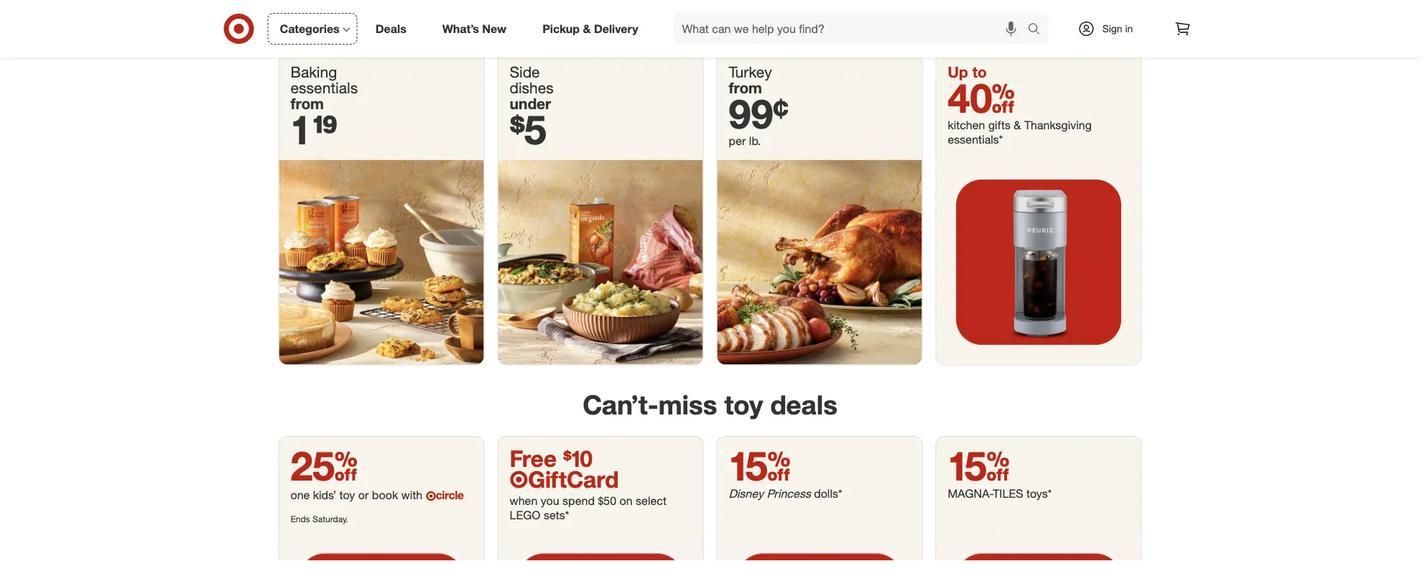 Task type: describe. For each thing, give the bounding box(es) containing it.
saturday.
[[312, 514, 348, 525]]

search button
[[1021, 13, 1056, 47]]

magna-
[[948, 487, 993, 501]]

dolls*
[[814, 487, 842, 501]]

pickup & delivery link
[[530, 13, 656, 45]]

sign
[[1102, 22, 1122, 35]]

princess
[[767, 487, 811, 501]]

from inside baking essentials from
[[291, 95, 324, 113]]

side dishes under
[[510, 63, 554, 113]]

kids'
[[313, 488, 336, 502]]

deals
[[375, 22, 406, 36]]

free $10 ¬giftcard when you spend $50 on select lego sets*
[[510, 445, 667, 522]]

sign in link
[[1066, 13, 1155, 45]]

per lb.
[[729, 134, 761, 148]]

& inside kitchen gifts & thanksgiving essentials*
[[1014, 118, 1021, 133]]

delivery
[[594, 22, 638, 36]]

99¢
[[729, 89, 789, 138]]

$50
[[598, 494, 616, 508]]

toys*
[[1026, 487, 1052, 501]]

tiles
[[993, 487, 1023, 501]]

when
[[510, 494, 538, 508]]

princess dolls*
[[767, 487, 842, 501]]

what's new link
[[430, 13, 524, 45]]

can't-miss toy deals
[[583, 389, 837, 421]]

one
[[291, 488, 310, 502]]

essentials
[[291, 79, 358, 97]]

1 19
[[291, 105, 338, 154]]

free
[[510, 445, 557, 472]]

40
[[948, 73, 1015, 122]]

ends saturday image
[[279, 534, 484, 561]]

sets*
[[544, 508, 569, 522]]

up to
[[948, 63, 987, 81]]

lb.
[[749, 134, 761, 148]]

one kids' toy or book with
[[291, 488, 426, 502]]

15 for 15 magna-tiles toys*
[[948, 441, 1010, 490]]

miss
[[658, 389, 717, 421]]

15 for 15
[[729, 441, 791, 490]]

thanksgiving
[[1024, 118, 1092, 133]]

categories link
[[268, 13, 358, 45]]

turkey from
[[729, 63, 772, 97]]

spend
[[562, 494, 595, 508]]

ends saturday.
[[291, 514, 348, 525]]



Task type: locate. For each thing, give the bounding box(es) containing it.
baking
[[291, 63, 337, 81]]

$5
[[510, 105, 547, 154]]

0 horizontal spatial toy
[[339, 488, 355, 502]]

from inside turkey from
[[729, 79, 762, 97]]

$10
[[563, 445, 593, 472]]

1 15 from the left
[[729, 441, 791, 490]]

1 vertical spatial toy
[[339, 488, 355, 502]]

can't-
[[583, 389, 658, 421]]

deals
[[770, 389, 837, 421]]

toy right miss
[[724, 389, 763, 421]]

lego
[[510, 508, 541, 522]]

baking essentials from
[[291, 63, 358, 113]]

0 vertical spatial toy
[[724, 389, 763, 421]]

with
[[401, 488, 423, 502]]

what's new
[[442, 22, 507, 36]]

¬giftcard
[[510, 466, 619, 494]]

1 horizontal spatial &
[[1014, 118, 1021, 133]]

sign in
[[1102, 22, 1133, 35]]

or
[[358, 488, 369, 502]]

0 horizontal spatial 15
[[729, 441, 791, 490]]

2 15 from the left
[[948, 441, 1010, 490]]

kitchen gifts & thanksgiving essentials*
[[948, 118, 1092, 147]]

on
[[620, 494, 633, 508]]

1 horizontal spatial from
[[729, 79, 762, 97]]

pickup
[[542, 22, 580, 36]]

up
[[948, 63, 968, 81]]

per
[[729, 134, 746, 148]]

0 horizontal spatial &
[[583, 22, 591, 36]]

turkey
[[729, 63, 772, 81]]

from
[[729, 79, 762, 97], [291, 95, 324, 113]]

side
[[510, 63, 540, 81]]

to
[[972, 63, 987, 81]]

1 vertical spatial &
[[1014, 118, 1021, 133]]

toy left the or
[[339, 488, 355, 502]]

& right gifts
[[1014, 118, 1021, 133]]

0 horizontal spatial from
[[291, 95, 324, 113]]

15 inside 15 magna-tiles toys*
[[948, 441, 1010, 490]]

under
[[510, 95, 551, 113]]

circle
[[436, 488, 464, 502]]

25
[[291, 441, 358, 490]]

ends
[[291, 514, 310, 525]]

&
[[583, 22, 591, 36], [1014, 118, 1021, 133]]

pickup & delivery
[[542, 22, 638, 36]]

15
[[729, 441, 791, 490], [948, 441, 1010, 490]]

gifts
[[988, 118, 1011, 133]]

& right pickup
[[583, 22, 591, 36]]

dish up for less image
[[279, 0, 1141, 42]]

you
[[541, 494, 559, 508]]

in
[[1125, 22, 1133, 35]]

What can we help you find? suggestions appear below search field
[[673, 13, 1031, 45]]

essentials*
[[948, 133, 1003, 147]]

toy
[[724, 389, 763, 421], [339, 488, 355, 502]]

book
[[372, 488, 398, 502]]

dishes
[[510, 79, 554, 97]]

new
[[482, 22, 507, 36]]

deals link
[[363, 13, 424, 45]]

select
[[636, 494, 667, 508]]

19
[[312, 105, 338, 154]]

disney
[[729, 487, 764, 501]]

1 horizontal spatial 15
[[948, 441, 1010, 490]]

toy for deals
[[724, 389, 763, 421]]

0 vertical spatial &
[[583, 22, 591, 36]]

kitchen
[[948, 118, 985, 133]]

categories
[[280, 22, 340, 36]]

1
[[291, 105, 312, 154]]

search
[[1021, 23, 1056, 37]]

what's
[[442, 22, 479, 36]]

15 magna-tiles toys*
[[948, 441, 1052, 501]]

toy for or
[[339, 488, 355, 502]]

1 horizontal spatial toy
[[724, 389, 763, 421]]



Task type: vqa. For each thing, say whether or not it's contained in the screenshot.
1
yes



